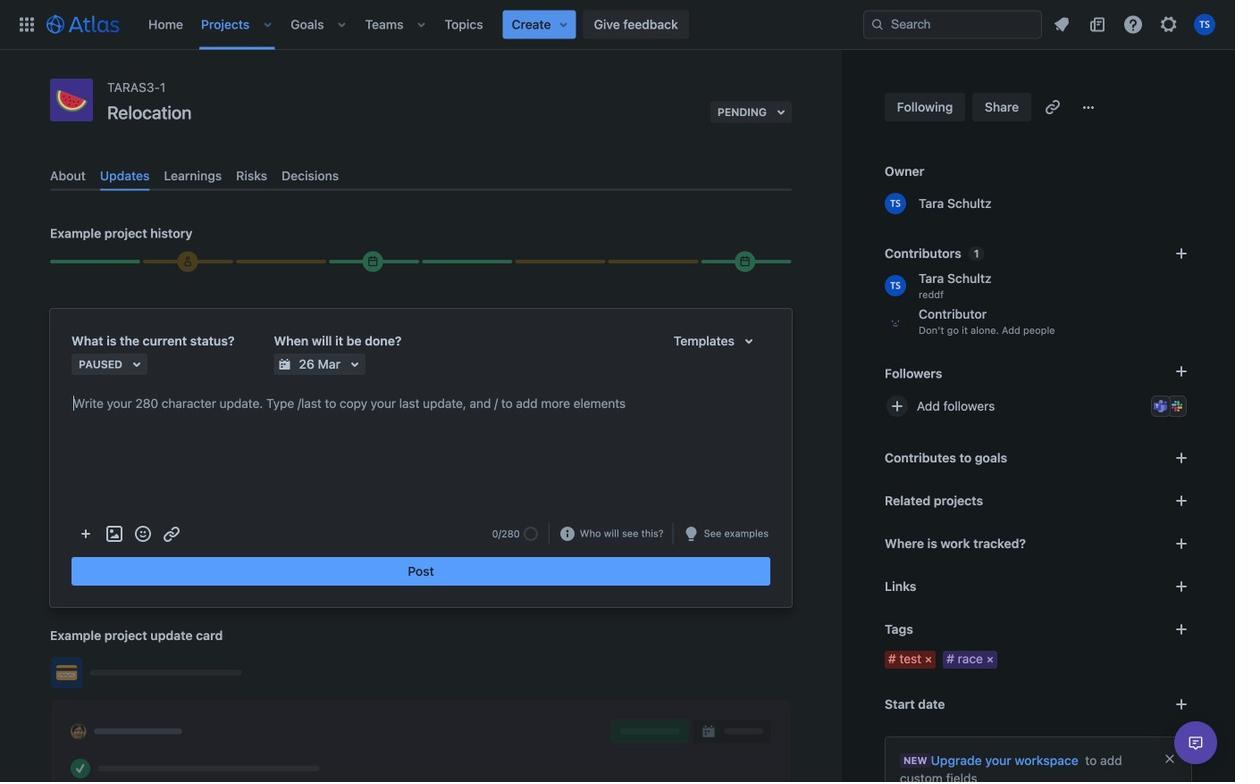 Task type: vqa. For each thing, say whether or not it's contained in the screenshot.
account ICON
no



Task type: describe. For each thing, give the bounding box(es) containing it.
insert emoji image
[[132, 524, 154, 545]]

insert link image
[[161, 524, 182, 545]]

help image
[[1123, 14, 1144, 35]]

search image
[[871, 17, 885, 32]]

close banner image
[[1163, 753, 1177, 767]]

add follower image
[[887, 396, 908, 417]]

msteams logo showing  channels are connected to this project image
[[1154, 400, 1168, 414]]

add a follower image
[[1171, 361, 1192, 383]]

more actions image
[[75, 524, 97, 545]]

add files, videos, or images image
[[104, 524, 125, 545]]



Task type: locate. For each thing, give the bounding box(es) containing it.
1 close tag image from the left
[[922, 653, 936, 668]]

open intercom messenger image
[[1185, 733, 1207, 754]]

None search field
[[863, 10, 1042, 39]]

2 close tag image from the left
[[983, 653, 997, 668]]

banner
[[0, 0, 1235, 50]]

1 horizontal spatial close tag image
[[983, 653, 997, 668]]

tab list
[[43, 161, 799, 191]]

top element
[[11, 0, 863, 50]]

close tag image
[[922, 653, 936, 668], [983, 653, 997, 668]]

slack logo showing nan channels are connected to this project image
[[1170, 400, 1184, 414]]

0 horizontal spatial close tag image
[[922, 653, 936, 668]]

Main content area, start typing to enter text. text field
[[72, 393, 770, 421]]

Search field
[[863, 10, 1042, 39]]



